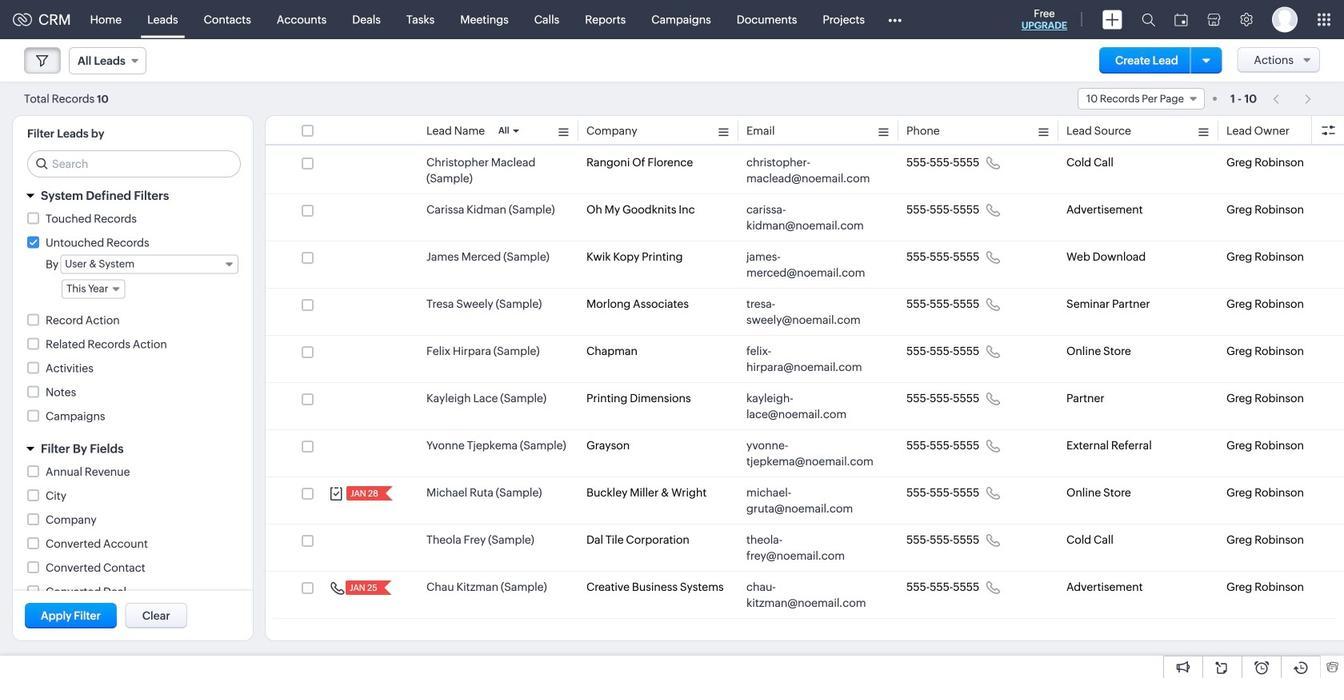 Task type: vqa. For each thing, say whether or not it's contained in the screenshot.
Out
no



Task type: locate. For each thing, give the bounding box(es) containing it.
logo image
[[13, 13, 32, 26]]

create menu element
[[1093, 0, 1133, 39]]

search element
[[1133, 0, 1166, 39]]

create menu image
[[1103, 10, 1123, 29]]

None field
[[69, 47, 146, 74], [1078, 88, 1206, 110], [60, 255, 239, 274], [62, 280, 125, 299], [69, 47, 146, 74], [1078, 88, 1206, 110], [60, 255, 239, 274], [62, 280, 125, 299]]

calendar image
[[1175, 13, 1189, 26]]

row group
[[266, 147, 1345, 620]]

navigation
[[1266, 87, 1321, 110]]

Other Modules field
[[878, 7, 913, 32]]

profile element
[[1263, 0, 1308, 39]]



Task type: describe. For each thing, give the bounding box(es) containing it.
profile image
[[1273, 7, 1298, 32]]

Search text field
[[28, 151, 240, 177]]

search image
[[1142, 13, 1156, 26]]



